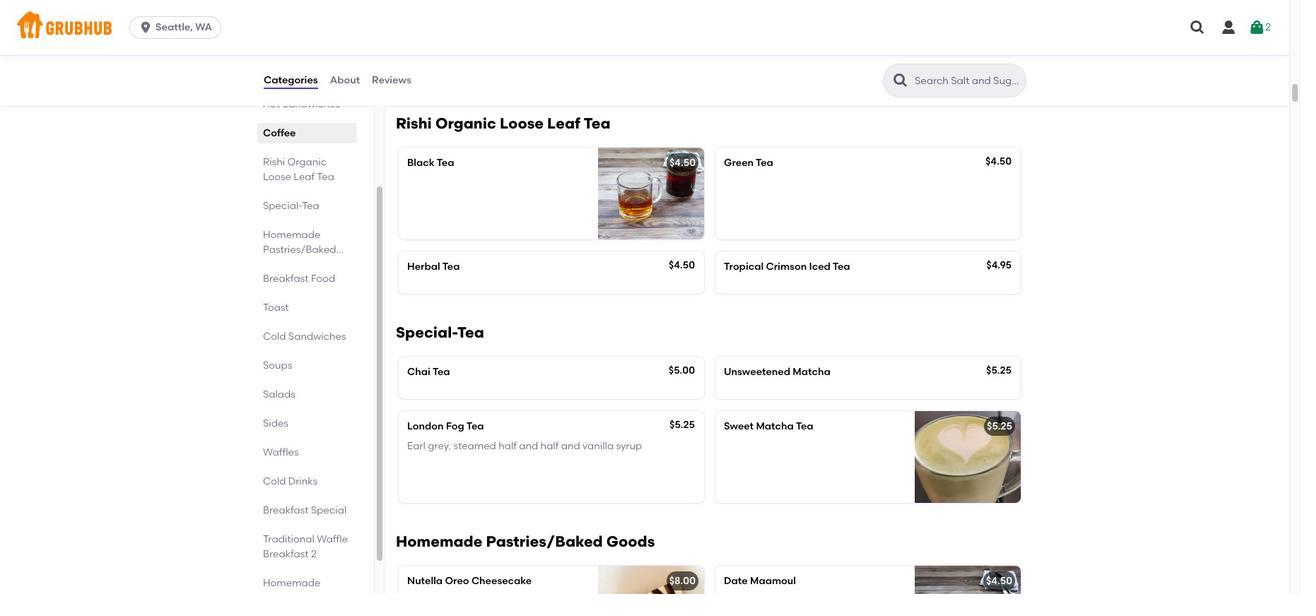 Task type: describe. For each thing, give the bounding box(es) containing it.
0 horizontal spatial special-tea
[[263, 200, 319, 212]]

rishi inside rishi organic loose leaf tea
[[263, 156, 285, 168]]

loose inside rishi organic loose leaf tea
[[263, 171, 291, 183]]

sandwiches for hot sandwiches
[[283, 98, 341, 110]]

food
[[311, 273, 335, 285]]

date maamoul image
[[915, 566, 1021, 595]]

crimson
[[766, 261, 807, 273]]

hot
[[263, 98, 280, 110]]

1 horizontal spatial special-tea
[[396, 324, 484, 341]]

waffles
[[263, 447, 299, 459]]

categories
[[264, 74, 318, 86]]

traditional
[[263, 534, 314, 546]]

soups
[[263, 360, 292, 372]]

search icon image
[[892, 72, 909, 89]]

salads
[[263, 389, 295, 401]]

0 horizontal spatial organic
[[287, 156, 327, 168]]

1 vertical spatial leaf
[[294, 171, 315, 183]]

homemade for homemade pastries/baked goods
[[396, 533, 482, 551]]

unsweetened
[[724, 366, 790, 378]]

0 vertical spatial rishi organic loose leaf tea
[[396, 114, 610, 132]]

breakfast special
[[263, 505, 347, 517]]

2 half from the left
[[541, 441, 559, 453]]

matcha for sweet
[[756, 421, 794, 433]]

tea inside rishi organic loose leaf tea
[[317, 171, 334, 183]]

sides
[[263, 418, 288, 430]]

main navigation navigation
[[0, 0, 1289, 55]]

reviews
[[372, 74, 411, 86]]

black tea image
[[598, 147, 704, 239]]

chai
[[407, 366, 430, 378]]

homemade for homemade pastries/baked goods breakfast food
[[263, 229, 320, 241]]

drip coffee image
[[598, 0, 704, 85]]

goods for homemade pastries/baked goods
[[606, 533, 655, 551]]

drinks
[[288, 476, 318, 488]]

breakfast inside the homemade pastries/baked goods breakfast food
[[263, 273, 309, 285]]

reviews button
[[371, 55, 412, 106]]

homemade pastries/baked goods breakfast food
[[263, 229, 336, 285]]

1 horizontal spatial special-
[[396, 324, 457, 341]]

goods for homemade pastries/baked goods breakfast food
[[263, 259, 295, 271]]

about
[[330, 74, 360, 86]]

svg image for 2
[[1249, 19, 1266, 36]]

homemade pastries/baked goods
[[396, 533, 655, 551]]

coffee
[[263, 127, 296, 139]]

homemade for homemade pastries
[[263, 578, 320, 590]]

$8.00
[[669, 576, 696, 588]]

sweet
[[724, 421, 754, 433]]

traditional waffle breakfast 2
[[263, 534, 348, 561]]

toast
[[263, 302, 289, 314]]

cold sandwiches
[[263, 331, 346, 343]]

seattle, wa button
[[129, 16, 227, 39]]

2 breakfast from the top
[[263, 505, 309, 517]]

nutella oreo cheesecake image
[[598, 566, 704, 595]]

homemade pastries
[[263, 578, 320, 595]]

black
[[407, 157, 435, 169]]

2 inside traditional waffle breakfast 2
[[311, 549, 317, 561]]

pastries/baked for homemade pastries/baked goods
[[486, 533, 603, 551]]

green tea
[[724, 157, 773, 169]]

2 inside 2 button
[[1266, 21, 1271, 33]]

grey,
[[428, 441, 451, 453]]

tropical
[[724, 261, 764, 273]]

breakfast inside traditional waffle breakfast 2
[[263, 549, 309, 561]]

vanilla
[[582, 441, 614, 453]]

pastries
[[263, 592, 301, 595]]



Task type: vqa. For each thing, say whether or not it's contained in the screenshot.
mi corresponding to Max's Opera Cafe
no



Task type: locate. For each thing, give the bounding box(es) containing it.
pastries/baked
[[263, 244, 336, 256], [486, 533, 603, 551]]

$5.25
[[986, 365, 1012, 377], [670, 419, 695, 431], [987, 421, 1012, 433]]

0 vertical spatial breakfast
[[263, 273, 309, 285]]

0 horizontal spatial pastries/baked
[[263, 244, 336, 256]]

1 vertical spatial cold
[[263, 476, 286, 488]]

iced
[[809, 261, 831, 273]]

0 vertical spatial rishi
[[396, 114, 432, 132]]

chai tea
[[407, 366, 450, 378]]

0 horizontal spatial leaf
[[294, 171, 315, 183]]

waffle
[[317, 534, 348, 546]]

1 vertical spatial rishi organic loose leaf tea
[[263, 156, 334, 183]]

special-tea
[[263, 200, 319, 212], [396, 324, 484, 341]]

svg image inside 2 button
[[1249, 19, 1266, 36]]

sweet matcha tea image
[[915, 412, 1021, 503]]

seattle, wa
[[156, 21, 212, 33]]

date maamoul
[[724, 576, 796, 588]]

1 vertical spatial sandwiches
[[288, 331, 346, 343]]

1 vertical spatial 2
[[311, 549, 317, 561]]

goods
[[263, 259, 295, 271], [606, 533, 655, 551]]

0 vertical spatial special-
[[263, 200, 302, 212]]

0 vertical spatial matcha
[[793, 366, 830, 378]]

1 horizontal spatial and
[[561, 441, 580, 453]]

1 vertical spatial matcha
[[756, 421, 794, 433]]

cold left drinks
[[263, 476, 286, 488]]

0 horizontal spatial rishi
[[263, 156, 285, 168]]

special-
[[263, 200, 302, 212], [396, 324, 457, 341]]

svg image
[[1220, 19, 1237, 36], [1249, 19, 1266, 36], [139, 21, 153, 35]]

1 horizontal spatial half
[[541, 441, 559, 453]]

london fog tea
[[407, 421, 484, 433]]

sandwiches for cold sandwiches
[[288, 331, 346, 343]]

2 and from the left
[[561, 441, 580, 453]]

rishi organic loose leaf tea
[[396, 114, 610, 132], [263, 156, 334, 183]]

steamed
[[453, 441, 496, 453]]

special- up the homemade pastries/baked goods breakfast food
[[263, 200, 302, 212]]

0 horizontal spatial 2
[[311, 549, 317, 561]]

0 vertical spatial organic
[[435, 114, 496, 132]]

2
[[1266, 21, 1271, 33], [311, 549, 317, 561]]

1 vertical spatial rishi
[[263, 156, 285, 168]]

0 vertical spatial special-tea
[[263, 200, 319, 212]]

unsweetened matcha
[[724, 366, 830, 378]]

and
[[519, 441, 538, 453], [561, 441, 580, 453]]

matcha for unsweetened
[[793, 366, 830, 378]]

homemade up nutella
[[396, 533, 482, 551]]

special-tea up the homemade pastries/baked goods breakfast food
[[263, 200, 319, 212]]

breakfast
[[263, 273, 309, 285], [263, 505, 309, 517], [263, 549, 309, 561]]

matcha
[[793, 366, 830, 378], [756, 421, 794, 433]]

breakfast down traditional
[[263, 549, 309, 561]]

sandwiches down categories
[[283, 98, 341, 110]]

1 vertical spatial breakfast
[[263, 505, 309, 517]]

svg image for seattle, wa
[[139, 21, 153, 35]]

0 vertical spatial leaf
[[547, 114, 580, 132]]

1 vertical spatial homemade
[[396, 533, 482, 551]]

svg image
[[1189, 19, 1206, 36]]

categories button
[[263, 55, 319, 106]]

herbal
[[407, 261, 440, 273]]

and left vanilla
[[561, 441, 580, 453]]

2 cold from the top
[[263, 476, 286, 488]]

homemade up pastries
[[263, 578, 320, 590]]

cold
[[263, 331, 286, 343], [263, 476, 286, 488]]

about button
[[329, 55, 361, 106]]

date
[[724, 576, 748, 588]]

breakfast up traditional
[[263, 505, 309, 517]]

seattle,
[[156, 21, 193, 33]]

homemade
[[263, 229, 320, 241], [396, 533, 482, 551], [263, 578, 320, 590]]

0 vertical spatial 2
[[1266, 21, 1271, 33]]

leaf
[[547, 114, 580, 132], [294, 171, 315, 183]]

earl grey, steamed half and half and vanilla syrup
[[407, 441, 642, 453]]

herbal tea
[[407, 261, 460, 273]]

matcha right unsweetened
[[793, 366, 830, 378]]

black tea
[[407, 157, 454, 169]]

3 breakfast from the top
[[263, 549, 309, 561]]

0 horizontal spatial svg image
[[139, 21, 153, 35]]

rishi
[[396, 114, 432, 132], [263, 156, 285, 168]]

0 horizontal spatial goods
[[263, 259, 295, 271]]

0 horizontal spatial and
[[519, 441, 538, 453]]

syrup
[[616, 441, 642, 453]]

cold for cold sandwiches
[[263, 331, 286, 343]]

fog
[[446, 421, 464, 433]]

cold for cold drinks
[[263, 476, 286, 488]]

green
[[724, 157, 754, 169]]

0 horizontal spatial half
[[498, 441, 517, 453]]

pastries/baked for homemade pastries/baked goods breakfast food
[[263, 244, 336, 256]]

goods inside the homemade pastries/baked goods breakfast food
[[263, 259, 295, 271]]

1 vertical spatial special-
[[396, 324, 457, 341]]

2 horizontal spatial svg image
[[1249, 19, 1266, 36]]

tea
[[584, 114, 610, 132], [437, 157, 454, 169], [756, 157, 773, 169], [317, 171, 334, 183], [302, 200, 319, 212], [442, 261, 460, 273], [833, 261, 850, 273], [457, 324, 484, 341], [433, 366, 450, 378], [466, 421, 484, 433], [796, 421, 813, 433]]

1 vertical spatial pastries/baked
[[486, 533, 603, 551]]

0 vertical spatial pastries/baked
[[263, 244, 336, 256]]

matcha right sweet
[[756, 421, 794, 433]]

1 vertical spatial special-tea
[[396, 324, 484, 341]]

1 cold from the top
[[263, 331, 286, 343]]

0 vertical spatial goods
[[263, 259, 295, 271]]

maamoul
[[750, 576, 796, 588]]

organic
[[435, 114, 496, 132], [287, 156, 327, 168]]

cold down toast
[[263, 331, 286, 343]]

rishi up black
[[396, 114, 432, 132]]

sandwiches
[[283, 98, 341, 110], [288, 331, 346, 343]]

rishi down the coffee
[[263, 156, 285, 168]]

1 half from the left
[[498, 441, 517, 453]]

homemade up food
[[263, 229, 320, 241]]

$4.50
[[985, 155, 1012, 167], [669, 157, 696, 169], [669, 259, 695, 271], [986, 576, 1012, 588]]

Search Salt and Sugar Cafe and Bakery search field
[[913, 74, 1022, 88]]

0 vertical spatial sandwiches
[[283, 98, 341, 110]]

special- up chai tea
[[396, 324, 457, 341]]

organic up black tea
[[435, 114, 496, 132]]

1 breakfast from the top
[[263, 273, 309, 285]]

half left vanilla
[[541, 441, 559, 453]]

cold drinks
[[263, 476, 318, 488]]

hot sandwiches
[[263, 98, 341, 110]]

1 vertical spatial goods
[[606, 533, 655, 551]]

goods up nutella oreo cheesecake image
[[606, 533, 655, 551]]

2 vertical spatial homemade
[[263, 578, 320, 590]]

2 button
[[1249, 15, 1271, 40]]

1 vertical spatial loose
[[263, 171, 291, 183]]

oreo
[[445, 576, 469, 588]]

sandwiches up soups
[[288, 331, 346, 343]]

1 and from the left
[[519, 441, 538, 453]]

$4.95
[[986, 259, 1012, 271]]

nutella oreo cheesecake
[[407, 576, 532, 588]]

1 horizontal spatial organic
[[435, 114, 496, 132]]

1 horizontal spatial pastries/baked
[[486, 533, 603, 551]]

loose
[[500, 114, 544, 132], [263, 171, 291, 183]]

special
[[311, 505, 347, 517]]

0 horizontal spatial loose
[[263, 171, 291, 183]]

1 horizontal spatial rishi organic loose leaf tea
[[396, 114, 610, 132]]

tropical crimson iced tea
[[724, 261, 850, 273]]

0 vertical spatial loose
[[500, 114, 544, 132]]

1 horizontal spatial svg image
[[1220, 19, 1237, 36]]

1 horizontal spatial rishi
[[396, 114, 432, 132]]

breakfast up toast
[[263, 273, 309, 285]]

1 horizontal spatial goods
[[606, 533, 655, 551]]

london
[[407, 421, 444, 433]]

pastries/baked up cheesecake
[[486, 533, 603, 551]]

earl
[[407, 441, 425, 453]]

1 vertical spatial organic
[[287, 156, 327, 168]]

half right steamed
[[498, 441, 517, 453]]

and right steamed
[[519, 441, 538, 453]]

homemade inside the homemade pastries/baked goods breakfast food
[[263, 229, 320, 241]]

$5.00
[[669, 365, 695, 377]]

1 horizontal spatial 2
[[1266, 21, 1271, 33]]

special-tea up chai tea
[[396, 324, 484, 341]]

0 vertical spatial cold
[[263, 331, 286, 343]]

2 vertical spatial breakfast
[[263, 549, 309, 561]]

sweet matcha tea
[[724, 421, 813, 433]]

1 horizontal spatial leaf
[[547, 114, 580, 132]]

1 horizontal spatial loose
[[500, 114, 544, 132]]

wa
[[195, 21, 212, 33]]

cheesecake
[[471, 576, 532, 588]]

svg image inside seattle, wa button
[[139, 21, 153, 35]]

half
[[498, 441, 517, 453], [541, 441, 559, 453]]

0 vertical spatial homemade
[[263, 229, 320, 241]]

organic down the coffee
[[287, 156, 327, 168]]

pastries/baked up food
[[263, 244, 336, 256]]

goods up toast
[[263, 259, 295, 271]]

0 horizontal spatial special-
[[263, 200, 302, 212]]

nutella
[[407, 576, 443, 588]]

0 horizontal spatial rishi organic loose leaf tea
[[263, 156, 334, 183]]



